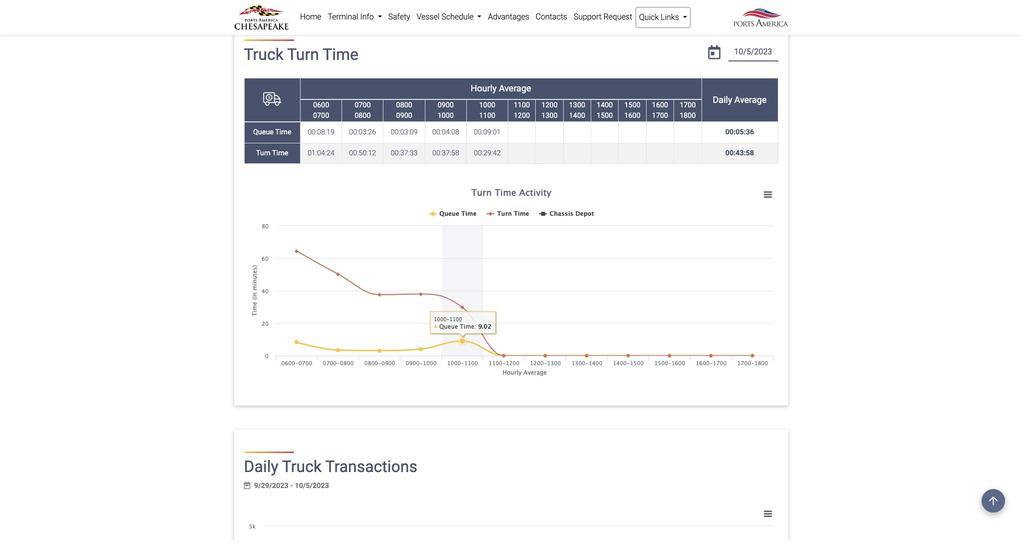 Task type: describe. For each thing, give the bounding box(es) containing it.
quick links link
[[636, 7, 691, 28]]

advantages link
[[485, 7, 533, 27]]

1300 1400
[[570, 101, 586, 120]]

0 horizontal spatial turn
[[256, 149, 271, 157]]

turn time
[[256, 149, 289, 157]]

01:04:24
[[308, 149, 335, 157]]

1 horizontal spatial 1700
[[680, 101, 696, 109]]

contacts link
[[533, 7, 571, 27]]

00:37:33
[[391, 149, 418, 157]]

0 vertical spatial truck
[[244, 45, 284, 64]]

10/5/2023
[[295, 482, 329, 490]]

1800
[[680, 112, 696, 120]]

9/29/2023 - 10/5/2023
[[254, 482, 329, 490]]

time for 00:08:19
[[275, 128, 292, 137]]

1700 1800
[[680, 101, 696, 120]]

links
[[661, 12, 680, 22]]

go to top image
[[982, 489, 1006, 513]]

vessel
[[417, 12, 440, 21]]

1 vertical spatial 1600
[[625, 112, 641, 120]]

time for 01:04:24
[[272, 149, 289, 157]]

0 vertical spatial 1600
[[653, 101, 669, 109]]

9/29/2023
[[254, 482, 289, 490]]

support request
[[574, 12, 633, 21]]

00:04:08
[[433, 128, 460, 137]]

1 vertical spatial 0700
[[313, 112, 329, 120]]

1 vertical spatial 1000
[[438, 112, 454, 120]]

info
[[361, 12, 374, 21]]

1 horizontal spatial 0900
[[438, 101, 454, 109]]

1 horizontal spatial 1300
[[570, 101, 586, 109]]

1 horizontal spatial 1000
[[480, 101, 496, 109]]

1500 1600
[[625, 101, 641, 120]]

0 vertical spatial 0800
[[396, 101, 413, 109]]

1100 1200
[[514, 101, 530, 120]]

safety
[[389, 12, 411, 21]]

1 vertical spatial 0900
[[396, 112, 413, 120]]

1 vertical spatial daily
[[244, 457, 279, 476]]

queue time
[[253, 128, 292, 137]]

0 vertical spatial 0700
[[355, 101, 371, 109]]

1 vertical spatial 1700
[[653, 112, 669, 120]]

vessel schedule link
[[414, 7, 485, 27]]

terminal
[[328, 12, 359, 21]]

00:50:12
[[349, 149, 376, 157]]

1 horizontal spatial 1500
[[625, 101, 641, 109]]

1 horizontal spatial home link
[[297, 7, 325, 27]]

1 vertical spatial 1400
[[570, 112, 586, 120]]

0 vertical spatial 1400
[[597, 101, 613, 109]]

-
[[290, 482, 293, 490]]

00:05:36
[[726, 128, 755, 137]]

request
[[604, 12, 633, 21]]



Task type: locate. For each thing, give the bounding box(es) containing it.
0800 0900
[[396, 101, 413, 120]]

home link left analytics
[[242, 1, 263, 10]]

00:03:09
[[391, 128, 418, 137]]

hourly
[[471, 83, 497, 94]]

0 vertical spatial 1300
[[570, 101, 586, 109]]

truck turn time
[[244, 45, 359, 64]]

1 vertical spatial home
[[300, 12, 322, 21]]

0 vertical spatial turn
[[287, 45, 319, 64]]

1 vertical spatial 0800
[[355, 112, 371, 120]]

0 vertical spatial 1000
[[480, 101, 496, 109]]

quick
[[640, 12, 659, 22]]

0 horizontal spatial 1100
[[480, 112, 496, 120]]

1000 down 'hourly'
[[480, 101, 496, 109]]

1 vertical spatial time
[[275, 128, 292, 137]]

00:03:26
[[349, 128, 376, 137]]

0 horizontal spatial 1600
[[625, 112, 641, 120]]

1500
[[625, 101, 641, 109], [597, 112, 613, 120]]

1600 down hourly average daily average
[[625, 112, 641, 120]]

0 horizontal spatial 0900
[[396, 112, 413, 120]]

1400 1500
[[597, 101, 613, 120]]

contacts
[[536, 12, 568, 21]]

1200
[[542, 101, 558, 109], [514, 112, 530, 120]]

safety link
[[385, 7, 414, 27]]

1300 left 1400 1500
[[570, 101, 586, 109]]

0 vertical spatial average
[[499, 83, 532, 94]]

0800
[[396, 101, 413, 109], [355, 112, 371, 120]]

support request link
[[571, 7, 636, 27]]

transactions
[[326, 457, 418, 476]]

1 horizontal spatial daily
[[713, 94, 733, 105]]

1700 up 1800
[[680, 101, 696, 109]]

1100 left 1200 1300
[[514, 101, 530, 109]]

time
[[323, 45, 359, 64], [275, 128, 292, 137], [272, 149, 289, 157]]

1 horizontal spatial 1400
[[597, 101, 613, 109]]

0800 up 00:03:26
[[355, 112, 371, 120]]

truck
[[244, 45, 284, 64], [282, 457, 322, 476]]

0 vertical spatial 1700
[[680, 101, 696, 109]]

average up 1100 1200
[[499, 83, 532, 94]]

0800 up 00:03:09
[[396, 101, 413, 109]]

home
[[242, 1, 263, 10], [300, 12, 322, 21]]

0 horizontal spatial 1700
[[653, 112, 669, 120]]

terminal info link
[[325, 7, 385, 27]]

0 horizontal spatial daily
[[244, 457, 279, 476]]

1100 up "00:09:01"
[[480, 112, 496, 120]]

0900 up 00:04:08
[[438, 101, 454, 109]]

turn
[[287, 45, 319, 64], [256, 149, 271, 157]]

1 horizontal spatial turn
[[287, 45, 319, 64]]

time down terminal
[[323, 45, 359, 64]]

terminal info
[[328, 12, 376, 21]]

1400 left 1500 1600
[[597, 101, 613, 109]]

1 horizontal spatial 1100
[[514, 101, 530, 109]]

1200 1300
[[542, 101, 558, 120]]

1 horizontal spatial 0800
[[396, 101, 413, 109]]

average up 00:05:36 at the right top of the page
[[735, 94, 767, 105]]

1600
[[653, 101, 669, 109], [625, 112, 641, 120]]

queue
[[253, 128, 274, 137]]

00:09:01
[[474, 128, 501, 137]]

0700
[[355, 101, 371, 109], [313, 112, 329, 120]]

1 horizontal spatial 1600
[[653, 101, 669, 109]]

1100
[[514, 101, 530, 109], [480, 112, 496, 120]]

1 vertical spatial 1200
[[514, 112, 530, 120]]

1500 right 1400 1500
[[625, 101, 641, 109]]

1 horizontal spatial home
[[300, 12, 322, 21]]

daily inside hourly average daily average
[[713, 94, 733, 105]]

home down analytics
[[300, 12, 322, 21]]

0900 up 00:03:09
[[396, 112, 413, 120]]

1300
[[570, 101, 586, 109], [542, 112, 558, 120]]

0700 down 0600
[[313, 112, 329, 120]]

0 vertical spatial 1500
[[625, 101, 641, 109]]

home link left terminal
[[297, 7, 325, 27]]

1 horizontal spatial 1200
[[542, 101, 558, 109]]

vessel schedule
[[417, 12, 476, 21]]

1000 up 00:04:08
[[438, 112, 454, 120]]

1 vertical spatial 1500
[[597, 112, 613, 120]]

1200 left 1200 1300
[[514, 112, 530, 120]]

0 horizontal spatial 1500
[[597, 112, 613, 120]]

daily truck transactions
[[244, 457, 418, 476]]

analytics
[[275, 1, 306, 10]]

0600 0700
[[313, 101, 329, 120]]

0 horizontal spatial average
[[499, 83, 532, 94]]

quick links
[[640, 12, 682, 22]]

0 vertical spatial 0900
[[438, 101, 454, 109]]

home left analytics
[[242, 1, 263, 10]]

0 vertical spatial 1200
[[542, 101, 558, 109]]

0 vertical spatial time
[[323, 45, 359, 64]]

None text field
[[729, 44, 779, 61]]

1 horizontal spatial 0700
[[355, 101, 371, 109]]

advantages
[[488, 12, 530, 21]]

time right queue
[[275, 128, 292, 137]]

1 horizontal spatial average
[[735, 94, 767, 105]]

1400
[[597, 101, 613, 109], [570, 112, 586, 120]]

1 vertical spatial 1100
[[480, 112, 496, 120]]

1700
[[680, 101, 696, 109], [653, 112, 669, 120]]

1600 1700
[[653, 101, 669, 120]]

0 horizontal spatial 0700
[[313, 112, 329, 120]]

0700 0800
[[355, 101, 371, 120]]

daily up 9/29/2023
[[244, 457, 279, 476]]

1500 down hourly average daily average
[[597, 112, 613, 120]]

0600
[[313, 101, 329, 109]]

0 horizontal spatial 0800
[[355, 112, 371, 120]]

1 vertical spatial 1300
[[542, 112, 558, 120]]

support
[[574, 12, 602, 21]]

1300 right 1100 1200
[[542, 112, 558, 120]]

0700 up 00:03:26
[[355, 101, 371, 109]]

1 vertical spatial average
[[735, 94, 767, 105]]

daily
[[713, 94, 733, 105], [244, 457, 279, 476]]

0 horizontal spatial home
[[242, 1, 263, 10]]

0900
[[438, 101, 454, 109], [396, 112, 413, 120]]

0 horizontal spatial 1300
[[542, 112, 558, 120]]

0 horizontal spatial 1200
[[514, 112, 530, 120]]

average
[[499, 83, 532, 94], [735, 94, 767, 105]]

1000
[[480, 101, 496, 109], [438, 112, 454, 120]]

0 vertical spatial home
[[242, 1, 263, 10]]

hourly average daily average
[[471, 83, 767, 105]]

0 horizontal spatial 1000
[[438, 112, 454, 120]]

1200 right 1100 1200
[[542, 101, 558, 109]]

00:29:42
[[474, 149, 501, 157]]

00:43:58
[[726, 149, 755, 157]]

calendar week image
[[244, 482, 250, 489]]

home link
[[242, 1, 263, 10], [297, 7, 325, 27]]

1 vertical spatial turn
[[256, 149, 271, 157]]

2 vertical spatial time
[[272, 149, 289, 157]]

0 horizontal spatial home link
[[242, 1, 263, 10]]

schedule
[[442, 12, 474, 21]]

0 horizontal spatial 1400
[[570, 112, 586, 120]]

1400 left 1400 1500
[[570, 112, 586, 120]]

calendar day image
[[709, 46, 721, 60]]

1000 1100
[[480, 101, 496, 120]]

1 vertical spatial truck
[[282, 457, 322, 476]]

00:37:58
[[433, 149, 460, 157]]

time down queue time
[[272, 149, 289, 157]]

0 vertical spatial 1100
[[514, 101, 530, 109]]

00:08:19
[[308, 128, 335, 137]]

0 vertical spatial daily
[[713, 94, 733, 105]]

1600 left 1700 1800
[[653, 101, 669, 109]]

daily right 1700 1800
[[713, 94, 733, 105]]

1700 left 1800
[[653, 112, 669, 120]]

0900 1000
[[438, 101, 454, 120]]



Task type: vqa. For each thing, say whether or not it's contained in the screenshot.
the top DAILY
yes



